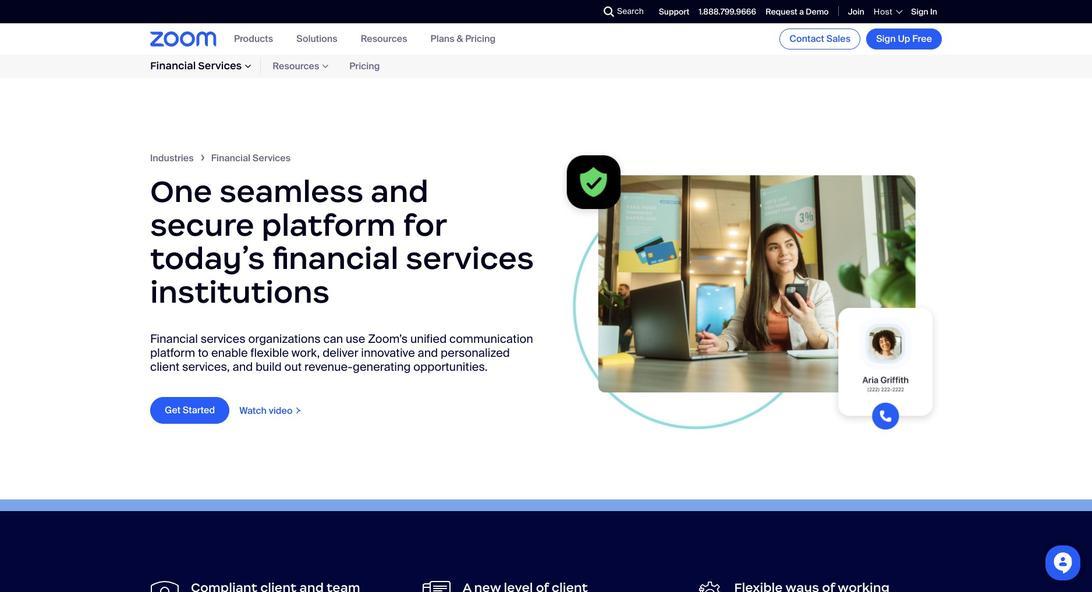 Task type: vqa. For each thing, say whether or not it's contained in the screenshot.
build
yes



Task type: locate. For each thing, give the bounding box(es) containing it.
financial inside dropdown button
[[150, 60, 196, 72]]

services,
[[182, 359, 230, 375]]

1 vertical spatial platform
[[150, 345, 195, 361]]

zoom's
[[368, 332, 408, 347]]

deliver
[[323, 345, 358, 361]]

1 horizontal spatial services
[[406, 239, 534, 277]]

sign left up
[[876, 33, 896, 45]]

client
[[150, 359, 179, 375]]

services
[[406, 239, 534, 277], [201, 332, 246, 347]]

organizations
[[248, 332, 321, 347]]

watch video link
[[239, 405, 302, 417]]

financial services button
[[150, 58, 261, 75]]

financial
[[272, 239, 399, 277]]

one seamless and secure platform for today's financial services institutions
[[150, 172, 534, 311]]

1 horizontal spatial resources
[[361, 33, 407, 45]]

sales
[[827, 33, 851, 45]]

sign
[[911, 6, 929, 17], [876, 33, 896, 45]]

get
[[165, 404, 181, 417]]

0 horizontal spatial platform
[[150, 345, 195, 361]]

resources up pricing link
[[361, 33, 407, 45]]

resources down solutions
[[273, 60, 319, 72]]

financial services up seamless
[[211, 152, 291, 164]]

1 vertical spatial services
[[253, 152, 291, 164]]

contact
[[790, 33, 824, 45]]

resources button
[[361, 33, 407, 45], [261, 58, 338, 75]]

revenue-
[[305, 359, 353, 375]]

0 horizontal spatial sign
[[876, 33, 896, 45]]

and inside 'one seamless and secure platform for today's financial services institutions'
[[371, 172, 429, 210]]

financial for financial services link
[[211, 152, 250, 164]]

join link
[[848, 6, 865, 17]]

use
[[346, 332, 365, 347]]

products button
[[234, 33, 273, 45]]

0 horizontal spatial services
[[198, 60, 242, 72]]

0 vertical spatial platform
[[262, 206, 396, 244]]

demo
[[806, 6, 829, 17]]

1 vertical spatial resources button
[[261, 58, 338, 75]]

sign up free
[[876, 33, 932, 45]]

0 vertical spatial resources
[[361, 33, 407, 45]]

generating
[[353, 359, 411, 375]]

financial services organizations can use zoom's unified communication platform to enable flexible work, deliver innovative and personalized client services, and build out revenue-generating opportunities.
[[150, 332, 533, 375]]

1 vertical spatial resources
[[273, 60, 319, 72]]

1 vertical spatial financial services
[[211, 152, 291, 164]]

support link
[[659, 6, 690, 17]]

products
[[234, 33, 273, 45]]

0 vertical spatial services
[[198, 60, 242, 72]]

search image
[[604, 6, 614, 17], [604, 6, 614, 17]]

services
[[198, 60, 242, 72], [253, 152, 291, 164]]

watch video
[[239, 405, 293, 417]]

resources
[[361, 33, 407, 45], [273, 60, 319, 72]]

1 horizontal spatial pricing
[[465, 33, 496, 45]]

services up seamless
[[253, 152, 291, 164]]

1 horizontal spatial sign
[[911, 6, 929, 17]]

contact sales link
[[780, 29, 861, 49]]

0 vertical spatial resources button
[[361, 33, 407, 45]]

enable
[[211, 345, 248, 361]]

sign left "in"
[[911, 6, 929, 17]]

services inside main content
[[253, 152, 291, 164]]

0 vertical spatial sign
[[911, 6, 929, 17]]

services down products
[[198, 60, 242, 72]]

plans & pricing link
[[431, 33, 496, 45]]

request a demo
[[766, 6, 829, 17]]

0 horizontal spatial resources button
[[261, 58, 338, 75]]

services inside 'one seamless and secure platform for today's financial services institutions'
[[406, 239, 534, 277]]

can
[[323, 332, 343, 347]]

resources button up pricing link
[[361, 33, 407, 45]]

one seamless and secure platform for today's financial services institutions main content
[[0, 78, 1092, 592]]

platform
[[262, 206, 396, 244], [150, 345, 195, 361]]

services inside dropdown button
[[198, 60, 242, 72]]

0 vertical spatial services
[[406, 239, 534, 277]]

1 horizontal spatial services
[[253, 152, 291, 164]]

1 vertical spatial pricing
[[350, 60, 380, 72]]

financial services inside dropdown button
[[150, 60, 242, 72]]

institutions
[[150, 273, 330, 311]]

video
[[269, 405, 293, 417]]

join
[[848, 6, 865, 17]]

1 vertical spatial financial
[[211, 152, 250, 164]]

stop clock & gear image
[[694, 581, 723, 592]]

1 vertical spatial sign
[[876, 33, 896, 45]]

one
[[150, 172, 212, 210]]

resources button down solutions
[[261, 58, 338, 75]]

financial services down zoom logo
[[150, 60, 242, 72]]

and
[[371, 172, 429, 210], [418, 345, 438, 361], [233, 359, 253, 375]]

pricing
[[465, 33, 496, 45], [350, 60, 380, 72]]

0 vertical spatial pricing
[[465, 33, 496, 45]]

sign for sign in
[[911, 6, 929, 17]]

request a demo link
[[766, 6, 829, 17]]

request
[[766, 6, 798, 17]]

financial
[[150, 60, 196, 72], [211, 152, 250, 164], [150, 332, 198, 347]]

financial services
[[150, 60, 242, 72], [211, 152, 291, 164]]

services for financial services link
[[253, 152, 291, 164]]

solutions
[[296, 33, 338, 45]]

search
[[617, 6, 644, 16]]

0 vertical spatial financial services
[[150, 60, 242, 72]]

communication
[[450, 332, 533, 347]]

platform inside financial services organizations can use zoom's unified communication platform to enable flexible work, deliver innovative and personalized client services, and build out revenue-generating opportunities.
[[150, 345, 195, 361]]

1 vertical spatial services
[[201, 332, 246, 347]]

secure
[[150, 206, 254, 244]]

0 vertical spatial financial
[[150, 60, 196, 72]]

get started
[[165, 404, 215, 417]]

financial services inside main content
[[211, 152, 291, 164]]

None search field
[[561, 2, 607, 21]]

0 horizontal spatial services
[[201, 332, 246, 347]]

0 horizontal spatial resources
[[273, 60, 319, 72]]

sign up free link
[[866, 29, 942, 49]]

&
[[457, 33, 463, 45]]

industries
[[150, 152, 194, 164]]

out
[[284, 359, 302, 375]]

2 vertical spatial financial
[[150, 332, 198, 347]]

1 horizontal spatial platform
[[262, 206, 396, 244]]



Task type: describe. For each thing, give the bounding box(es) containing it.
host button
[[874, 6, 902, 17]]

started
[[183, 404, 215, 417]]

host
[[874, 6, 893, 17]]

plans
[[431, 33, 455, 45]]

1.888.799.9666 link
[[699, 6, 756, 17]]

support
[[659, 6, 690, 17]]

unified
[[410, 332, 447, 347]]

personalized
[[441, 345, 510, 361]]

industries link
[[150, 152, 211, 164]]

in
[[930, 6, 937, 17]]

financial for financial services dropdown button
[[150, 60, 196, 72]]

work,
[[292, 345, 320, 361]]

a
[[799, 6, 804, 17]]

build
[[256, 359, 282, 375]]

shield with lock image
[[150, 581, 179, 592]]

zoom logo image
[[150, 32, 217, 46]]

for
[[403, 206, 446, 244]]

financial inside financial services organizations can use zoom's unified communication platform to enable flexible work, deliver innovative and personalized client services, and build out revenue-generating opportunities.
[[150, 332, 198, 347]]

get started link
[[150, 397, 230, 424]]

services for financial services dropdown button
[[198, 60, 242, 72]]

free
[[913, 33, 932, 45]]

phone with text message image
[[422, 581, 451, 592]]

up
[[898, 33, 910, 45]]

platform inside 'one seamless and secure platform for today's financial services institutions'
[[262, 206, 396, 244]]

to
[[198, 345, 209, 361]]

services inside financial services organizations can use zoom's unified communication platform to enable flexible work, deliver innovative and personalized client services, and build out revenue-generating opportunities.
[[201, 332, 246, 347]]

plans & pricing
[[431, 33, 496, 45]]

financial services for financial services link
[[211, 152, 291, 164]]

innovative
[[361, 345, 415, 361]]

sign in link
[[911, 6, 937, 17]]

pricing link
[[338, 57, 392, 75]]

female working on a computer image
[[558, 148, 942, 430]]

1 horizontal spatial resources button
[[361, 33, 407, 45]]

sign in
[[911, 6, 937, 17]]

0 horizontal spatial pricing
[[350, 60, 380, 72]]

watch
[[239, 405, 267, 417]]

today's
[[150, 239, 265, 277]]

financial services link
[[211, 152, 291, 164]]

sign for sign up free
[[876, 33, 896, 45]]

contact sales
[[790, 33, 851, 45]]

flexible
[[251, 345, 289, 361]]

solutions button
[[296, 33, 338, 45]]

1.888.799.9666
[[699, 6, 756, 17]]

seamless
[[219, 172, 364, 210]]

opportunities.
[[414, 359, 488, 375]]

financial services for financial services dropdown button
[[150, 60, 242, 72]]



